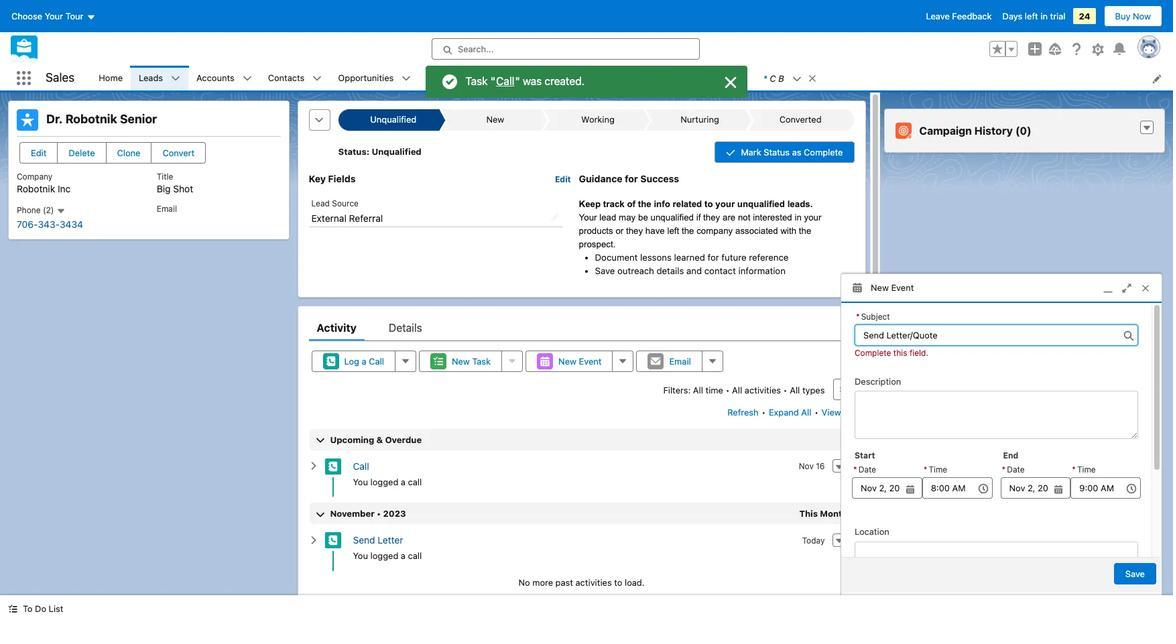 Task type: locate. For each thing, give the bounding box(es) containing it.
* date
[[854, 465, 877, 475], [1002, 465, 1025, 475]]

days
[[1003, 11, 1023, 21]]

call down upcoming in the bottom left of the page
[[353, 461, 369, 472]]

upcoming
[[330, 434, 374, 445]]

1 horizontal spatial your
[[579, 212, 597, 222]]

email down big
[[157, 204, 177, 214]]

date down the start
[[859, 465, 877, 475]]

list item
[[755, 66, 823, 91]]

call link inside success alert dialog
[[496, 75, 516, 88]]

save
[[595, 265, 615, 276], [1126, 568, 1145, 579]]

0 horizontal spatial they
[[626, 226, 643, 236]]

list
[[91, 66, 1174, 91]]

• left expand
[[762, 407, 766, 418]]

save button
[[1114, 563, 1157, 584]]

send
[[353, 535, 375, 546]]

may
[[619, 212, 636, 222]]

edit up company
[[31, 148, 47, 158]]

1 call from the top
[[408, 477, 422, 487]]

lead
[[311, 198, 330, 208]]

1 you from the top
[[353, 477, 368, 487]]

1 horizontal spatial * time
[[1072, 465, 1096, 475]]

call link down upcoming in the bottom left of the page
[[353, 461, 369, 472]]

0 horizontal spatial in
[[795, 212, 802, 222]]

dr.
[[46, 112, 63, 126]]

unqualified
[[738, 199, 785, 209], [651, 212, 694, 222]]

0 vertical spatial complete
[[804, 147, 843, 158]]

1 vertical spatial in
[[795, 212, 802, 222]]

logged down letter
[[371, 551, 399, 561]]

0 horizontal spatial date
[[859, 465, 877, 475]]

call left was
[[497, 75, 515, 87]]

complete right "as"
[[804, 147, 843, 158]]

0 horizontal spatial event
[[579, 356, 602, 367]]

0 vertical spatial a
[[362, 356, 367, 367]]

1 date from the left
[[859, 465, 877, 475]]

1 horizontal spatial complete
[[855, 348, 892, 358]]

0 vertical spatial call
[[497, 75, 515, 87]]

expand all button
[[768, 401, 812, 423]]

new link
[[447, 109, 541, 131]]

1 horizontal spatial for
[[708, 252, 719, 263]]

1 vertical spatial complete
[[855, 348, 892, 358]]

new
[[486, 114, 505, 125], [871, 282, 889, 293], [452, 356, 470, 367], [559, 356, 577, 367]]

contacts
[[268, 72, 305, 83]]

1 vertical spatial a
[[401, 477, 406, 487]]

edit left guidance
[[555, 174, 571, 184]]

0 vertical spatial task
[[466, 75, 488, 87]]

1 vertical spatial for
[[708, 252, 719, 263]]

2 you from the top
[[353, 551, 368, 561]]

be
[[638, 212, 648, 222]]

text default image inside contacts list item
[[313, 74, 322, 83]]

1 logged from the top
[[371, 477, 399, 487]]

2 time from the left
[[1078, 465, 1096, 475]]

1 horizontal spatial call link
[[496, 75, 516, 88]]

activities inside status
[[576, 577, 612, 588]]

learned
[[674, 252, 705, 263]]

company robotnik inc
[[17, 172, 71, 195]]

2 logged from the top
[[371, 551, 399, 561]]

refresh button
[[727, 401, 760, 423]]

1 vertical spatial new event
[[559, 356, 602, 367]]

external referral
[[311, 213, 383, 224]]

call inside button
[[369, 356, 384, 367]]

source
[[332, 198, 359, 208]]

1 vertical spatial activities
[[576, 577, 612, 588]]

contact
[[705, 265, 736, 276]]

leave feedback link
[[926, 11, 992, 21]]

november
[[330, 508, 375, 519]]

a up 2023 at the left of page
[[401, 477, 406, 487]]

1 vertical spatial robotnik
[[17, 183, 55, 195]]

now
[[1133, 11, 1151, 21]]

1 vertical spatial save
[[1126, 568, 1145, 579]]

0 horizontal spatial complete
[[804, 147, 843, 158]]

date for end
[[1007, 465, 1025, 475]]

your up the are
[[716, 199, 735, 209]]

for up contact on the right
[[708, 252, 719, 263]]

save inside keep track of the info related to your unqualified leads. your lead may be unqualified if they are not interested in your products or they have left the company associated with the prospect. document lessons learned for future reference save outreach details and contact information
[[595, 265, 615, 276]]

choose your tour
[[11, 11, 83, 21]]

you logged a call down letter
[[353, 551, 422, 561]]

unqualified right ":" on the top
[[372, 146, 422, 157]]

clone
[[117, 148, 140, 158]]

call link left was
[[496, 75, 516, 88]]

lead image
[[17, 109, 38, 131]]

email inside "button"
[[670, 356, 691, 367]]

left right the have at the right top of page
[[668, 226, 679, 236]]

*
[[763, 73, 767, 83], [856, 312, 860, 322], [854, 465, 857, 475], [924, 465, 928, 475], [1002, 465, 1006, 475], [1072, 465, 1076, 475]]

* date down the start
[[854, 465, 877, 475]]

0 horizontal spatial your
[[716, 199, 735, 209]]

logged up 2023 at the left of page
[[371, 477, 399, 487]]

1 horizontal spatial they
[[703, 212, 720, 222]]

a right log
[[362, 356, 367, 367]]

0 vertical spatial unqualified
[[738, 199, 785, 209]]

0 vertical spatial you logged a call
[[353, 477, 422, 487]]

1 horizontal spatial the
[[682, 226, 694, 236]]

0 vertical spatial for
[[625, 173, 638, 184]]

a inside button
[[362, 356, 367, 367]]

logged call image
[[325, 459, 341, 475]]

text default image inside 'phone (2)' dropdown button
[[56, 206, 66, 216]]

they right 'or'
[[626, 226, 643, 236]]

details
[[389, 322, 422, 334]]

view all link
[[821, 401, 855, 423]]

text default image inside opportunities list item
[[402, 74, 411, 83]]

1 vertical spatial to
[[614, 577, 623, 588]]

if
[[697, 212, 701, 222]]

unqualified up status : unqualified
[[370, 114, 416, 125]]

1 vertical spatial logged
[[371, 551, 399, 561]]

0 horizontal spatial * time
[[924, 465, 948, 475]]

2 date from the left
[[1007, 465, 1025, 475]]

edit inside button
[[31, 148, 47, 158]]

list item containing *
[[755, 66, 823, 91]]

task " call " was created.
[[466, 75, 585, 87]]

they
[[703, 212, 720, 222], [626, 226, 643, 236]]

0 horizontal spatial * date
[[854, 465, 877, 475]]

1 horizontal spatial edit
[[555, 174, 571, 184]]

title
[[157, 172, 173, 182]]

overdue
[[385, 434, 422, 445]]

path options list box
[[338, 109, 855, 131]]

0 vertical spatial unqualified
[[370, 114, 416, 125]]

company
[[17, 172, 53, 182]]

all
[[693, 385, 703, 395], [732, 385, 743, 395], [790, 385, 800, 395], [802, 407, 812, 418], [844, 407, 854, 418]]

call inside success alert dialog
[[497, 75, 515, 87]]

robotnik down company
[[17, 183, 55, 195]]

you logged a call for send letter
[[353, 551, 422, 561]]

they right if
[[703, 212, 720, 222]]

your
[[45, 11, 63, 21], [579, 212, 597, 222]]

forecasts
[[497, 72, 537, 83]]

1 horizontal spatial time
[[1078, 465, 1096, 475]]

fields
[[328, 173, 356, 184]]

0 vertical spatial you
[[353, 477, 368, 487]]

event inside dialog
[[892, 282, 914, 293]]

0 vertical spatial robotnik
[[65, 112, 117, 126]]

the right of
[[638, 199, 652, 209]]

1 vertical spatial call
[[408, 551, 422, 561]]

1 you logged a call from the top
[[353, 477, 422, 487]]

call for send letter
[[408, 551, 422, 561]]

Description text field
[[855, 391, 1139, 439]]

to do list
[[23, 604, 63, 614]]

1 vertical spatial left
[[668, 226, 679, 236]]

to inside keep track of the info related to your unqualified leads. your lead may be unqualified if they are not interested in your products or they have left the company associated with the prospect. document lessons learned for future reference save outreach details and contact information
[[705, 199, 713, 209]]

referral
[[349, 213, 383, 224]]

log a call button
[[311, 350, 396, 372]]

converted link
[[754, 109, 848, 131]]

1 horizontal spatial save
[[1126, 568, 1145, 579]]

in down leads.
[[795, 212, 802, 222]]

group for start
[[852, 463, 923, 499]]

you
[[353, 477, 368, 487], [353, 551, 368, 561]]

group for end
[[1001, 463, 1071, 499]]

forecasts link
[[489, 66, 545, 91]]

1 horizontal spatial email
[[670, 356, 691, 367]]

* date for start
[[854, 465, 877, 475]]

senior
[[120, 112, 157, 126]]

call for a
[[369, 356, 384, 367]]

2023
[[383, 508, 406, 519]]

email up "filters:"
[[670, 356, 691, 367]]

for up of
[[625, 173, 638, 184]]

reports list item
[[627, 66, 693, 91]]

706-343-3434
[[17, 218, 83, 230]]

1 vertical spatial email
[[670, 356, 691, 367]]

this month
[[800, 508, 848, 519]]

• left 2023 at the left of page
[[377, 508, 381, 519]]

no more past activities to load.
[[519, 577, 645, 588]]

nurturing
[[681, 114, 719, 125]]

0 horizontal spatial for
[[625, 173, 638, 184]]

0 horizontal spatial unqualified
[[651, 212, 694, 222]]

0 horizontal spatial robotnik
[[17, 183, 55, 195]]

0 horizontal spatial activities
[[576, 577, 612, 588]]

0 vertical spatial email
[[157, 204, 177, 214]]

0 horizontal spatial your
[[45, 11, 63, 21]]

text default image inside to do list button
[[8, 604, 17, 614]]

2 vertical spatial a
[[401, 551, 406, 561]]

1 vertical spatial edit
[[555, 174, 571, 184]]

1 horizontal spatial your
[[804, 212, 822, 222]]

nov 16
[[799, 462, 825, 472]]

2 vertical spatial call
[[353, 461, 369, 472]]

in left trial
[[1041, 11, 1048, 21]]

1 vertical spatial they
[[626, 226, 643, 236]]

0 vertical spatial left
[[1025, 11, 1039, 21]]

0 vertical spatial your
[[45, 11, 63, 21]]

new inside path options list box
[[486, 114, 505, 125]]

new event inside dialog
[[871, 282, 914, 293]]

0 horizontal spatial left
[[668, 226, 679, 236]]

unqualified
[[370, 114, 416, 125], [372, 146, 422, 157]]

1 vertical spatial event
[[579, 356, 602, 367]]

0 horizontal spatial "
[[491, 75, 496, 87]]

call right log
[[369, 356, 384, 367]]

the right with on the top right of page
[[799, 226, 812, 236]]

your down "keep"
[[579, 212, 597, 222]]

dashboards list item
[[545, 66, 627, 91]]

leads
[[139, 72, 163, 83]]

0 vertical spatial save
[[595, 265, 615, 276]]

1 horizontal spatial * date
[[1002, 465, 1025, 475]]

time for end
[[1078, 465, 1096, 475]]

quotes
[[701, 72, 730, 83]]

1 horizontal spatial date
[[1007, 465, 1025, 475]]

to right related
[[705, 199, 713, 209]]

"
[[491, 75, 496, 87], [516, 75, 520, 87]]

1 * time from the left
[[924, 465, 948, 475]]

details link
[[389, 314, 422, 341]]

unqualified down info
[[651, 212, 694, 222]]

refresh
[[728, 407, 759, 418]]

group down end
[[1001, 463, 1071, 499]]

2 * time from the left
[[1072, 465, 1096, 475]]

your inside keep track of the info related to your unqualified leads. your lead may be unqualified if they are not interested in your products or they have left the company associated with the prospect. document lessons learned for future reference save outreach details and contact information
[[579, 212, 597, 222]]

robotnik inside company robotnik inc
[[17, 183, 55, 195]]

0 vertical spatial activities
[[745, 385, 781, 395]]

0 vertical spatial edit
[[31, 148, 47, 158]]

0 horizontal spatial new event
[[559, 356, 602, 367]]

complete inside new event dialog
[[855, 348, 892, 358]]

activities up 'refresh' button
[[745, 385, 781, 395]]

1 horizontal spatial "
[[516, 75, 520, 87]]

status up the fields at top
[[338, 146, 367, 157]]

robotnik for company
[[17, 183, 55, 195]]

leads link
[[131, 66, 171, 91]]

left right the days
[[1025, 11, 1039, 21]]

1 vertical spatial you logged a call
[[353, 551, 422, 561]]

text default image
[[243, 74, 252, 83], [402, 74, 411, 83], [1143, 123, 1152, 133], [309, 462, 318, 471], [309, 536, 318, 545]]

activities right past
[[576, 577, 612, 588]]

0 vertical spatial in
[[1041, 11, 1048, 21]]

not
[[738, 212, 751, 222]]

3434
[[60, 218, 83, 230]]

1 vertical spatial task
[[472, 356, 491, 367]]

2 call from the top
[[408, 551, 422, 561]]

the up learned
[[682, 226, 694, 236]]

" left forecasts
[[491, 75, 496, 87]]

1 horizontal spatial status
[[764, 147, 790, 158]]

end
[[1004, 451, 1019, 461]]

1 horizontal spatial event
[[892, 282, 914, 293]]

1 vertical spatial call link
[[353, 461, 369, 472]]

your
[[716, 199, 735, 209], [804, 212, 822, 222]]

a down letter
[[401, 551, 406, 561]]

0 vertical spatial logged
[[371, 477, 399, 487]]

your down leads.
[[804, 212, 822, 222]]

1 horizontal spatial robotnik
[[65, 112, 117, 126]]

robotnik up delete button
[[65, 112, 117, 126]]

1 vertical spatial call
[[369, 356, 384, 367]]

sales
[[46, 71, 75, 85]]

1 horizontal spatial new event
[[871, 282, 914, 293]]

your left tour
[[45, 11, 63, 21]]

None text field
[[923, 478, 993, 499]]

tab list
[[309, 314, 855, 341]]

you down send
[[353, 551, 368, 561]]

details
[[657, 265, 684, 276]]

to inside no more past activities to load. status
[[614, 577, 623, 588]]

2 you logged a call from the top
[[353, 551, 422, 561]]

1 horizontal spatial activities
[[745, 385, 781, 395]]

new event inside button
[[559, 356, 602, 367]]

group down the start
[[852, 463, 923, 499]]

call link
[[496, 75, 516, 88], [353, 461, 369, 472]]

1 vertical spatial unqualified
[[651, 212, 694, 222]]

1 vertical spatial your
[[804, 212, 822, 222]]

logged call image
[[325, 533, 341, 549]]

log
[[344, 356, 359, 367]]

text default image
[[808, 74, 817, 83], [171, 74, 180, 83], [313, 74, 322, 83], [792, 74, 802, 84], [56, 206, 66, 216], [8, 604, 17, 614]]

time
[[706, 385, 724, 395]]

send letter link
[[353, 535, 403, 546]]

0 horizontal spatial email
[[157, 204, 177, 214]]

1 vertical spatial your
[[579, 212, 597, 222]]

0 vertical spatial call link
[[496, 75, 516, 88]]

0 horizontal spatial save
[[595, 265, 615, 276]]

robotnik for dr.
[[65, 112, 117, 126]]

0 horizontal spatial to
[[614, 577, 623, 588]]

0 vertical spatial to
[[705, 199, 713, 209]]

• left "view"
[[815, 407, 819, 418]]

no more past activities to load. status
[[309, 577, 855, 590]]

group
[[990, 41, 1018, 57], [852, 463, 923, 499], [1001, 463, 1071, 499]]

" left was
[[516, 75, 520, 87]]

* subject
[[856, 312, 890, 322]]

1 * date from the left
[[854, 465, 877, 475]]

status left "as"
[[764, 147, 790, 158]]

your inside popup button
[[45, 11, 63, 21]]

0 vertical spatial your
[[716, 199, 735, 209]]

1 horizontal spatial unqualified
[[738, 199, 785, 209]]

1 time from the left
[[929, 465, 948, 475]]

contacts list item
[[260, 66, 330, 91]]

* date down end
[[1002, 465, 1025, 475]]

0 vertical spatial new event
[[871, 282, 914, 293]]

large image
[[723, 74, 739, 91]]

0 horizontal spatial time
[[929, 465, 948, 475]]

2 * date from the left
[[1002, 465, 1025, 475]]

date down end
[[1007, 465, 1025, 475]]

event inside button
[[579, 356, 602, 367]]

new task button
[[419, 350, 502, 372]]

0 horizontal spatial edit
[[31, 148, 47, 158]]

call
[[408, 477, 422, 487], [408, 551, 422, 561]]

calendar list item
[[419, 66, 489, 91]]

0 vertical spatial call
[[408, 477, 422, 487]]

None text field
[[855, 324, 1139, 346], [852, 478, 923, 499], [1001, 478, 1071, 499], [1071, 478, 1141, 499], [855, 324, 1139, 346], [852, 478, 923, 499], [1001, 478, 1071, 499], [1071, 478, 1141, 499]]

1 vertical spatial you
[[353, 551, 368, 561]]

* time for end
[[1072, 465, 1096, 475]]

1 horizontal spatial to
[[705, 199, 713, 209]]

a
[[362, 356, 367, 367], [401, 477, 406, 487], [401, 551, 406, 561]]

unqualified up interested
[[738, 199, 785, 209]]

to
[[705, 199, 713, 209], [614, 577, 623, 588]]

to left load.
[[614, 577, 623, 588]]

a for call
[[401, 477, 406, 487]]

you logged a call up 2023 at the left of page
[[353, 477, 422, 487]]

document
[[595, 252, 638, 263]]

complete left this
[[855, 348, 892, 358]]

24
[[1079, 11, 1091, 21]]

text default image inside the 'leads' list item
[[171, 74, 180, 83]]

task inside success alert dialog
[[466, 75, 488, 87]]

you up "november  •  2023"
[[353, 477, 368, 487]]



Task type: describe. For each thing, give the bounding box(es) containing it.
status : unqualified
[[338, 146, 422, 157]]

home
[[99, 72, 123, 83]]

call for "
[[497, 75, 515, 87]]

home link
[[91, 66, 131, 91]]

success
[[641, 173, 679, 184]]

phone (2) button
[[17, 205, 66, 216]]

was
[[523, 75, 542, 87]]

opportunities link
[[330, 66, 402, 91]]

log a call
[[344, 356, 384, 367]]

created.
[[545, 75, 585, 87]]

reference
[[749, 252, 789, 263]]

filters: all time • all activities • all types
[[664, 385, 825, 395]]

you for send letter
[[353, 551, 368, 561]]

field.
[[910, 348, 929, 358]]

leads list item
[[131, 66, 189, 91]]

contacts link
[[260, 66, 313, 91]]

complete inside button
[[804, 147, 843, 158]]

search... button
[[432, 38, 700, 60]]

343-
[[38, 218, 60, 230]]

delete button
[[57, 142, 106, 164]]

external
[[311, 213, 347, 224]]

types
[[803, 385, 825, 395]]

new event dialog
[[841, 274, 1163, 622]]

quotes list item
[[693, 66, 755, 91]]

calendar link
[[419, 66, 472, 91]]

all right expand
[[802, 407, 812, 418]]

in inside keep track of the info related to your unqualified leads. your lead may be unqualified if they are not interested in your products or they have left the company associated with the prospect. document lessons learned for future reference save outreach details and contact information
[[795, 212, 802, 222]]

convert button
[[151, 142, 206, 164]]

success alert dialog
[[426, 66, 748, 98]]

accounts
[[197, 72, 234, 83]]

clone button
[[106, 142, 152, 164]]

history
[[975, 125, 1013, 137]]

campaign
[[920, 125, 972, 137]]

lead
[[600, 212, 617, 222]]

title big shot
[[157, 172, 193, 195]]

you for call
[[353, 477, 368, 487]]

2 horizontal spatial the
[[799, 226, 812, 236]]

call for call
[[408, 477, 422, 487]]

upcoming & overdue button
[[309, 429, 854, 450]]

(0)
[[1016, 125, 1032, 137]]

0 horizontal spatial the
[[638, 199, 652, 209]]

• up expand
[[784, 385, 788, 395]]

products
[[579, 226, 613, 236]]

november  •  2023
[[330, 508, 406, 519]]

track
[[603, 199, 625, 209]]

convert
[[163, 148, 195, 158]]

all left time
[[693, 385, 703, 395]]

tour
[[65, 11, 83, 21]]

working
[[581, 114, 615, 125]]

buy now button
[[1104, 5, 1163, 27]]

all right "view"
[[844, 407, 854, 418]]

opportunities list item
[[330, 66, 419, 91]]

or
[[616, 226, 624, 236]]

logged for call
[[371, 477, 399, 487]]

save inside button
[[1126, 568, 1145, 579]]

* time for start
[[924, 465, 948, 475]]

lead source
[[311, 198, 359, 208]]

are
[[723, 212, 736, 222]]

associated
[[736, 226, 778, 236]]

to
[[23, 604, 33, 614]]

2 " from the left
[[516, 75, 520, 87]]

to do list button
[[0, 595, 71, 622]]

feedback
[[953, 11, 992, 21]]

dr. robotnik senior
[[46, 112, 157, 126]]

date for start
[[859, 465, 877, 475]]

left inside keep track of the info related to your unqualified leads. your lead may be unqualified if they are not interested in your products or they have left the company associated with the prospect. document lessons learned for future reference save outreach details and contact information
[[668, 226, 679, 236]]

upcoming & overdue
[[330, 434, 422, 445]]

* date for end
[[1002, 465, 1025, 475]]

0 vertical spatial they
[[703, 212, 720, 222]]

b
[[779, 73, 784, 83]]

more
[[533, 577, 553, 588]]

opportunities
[[338, 72, 394, 83]]

future
[[722, 252, 747, 263]]

* c b
[[763, 73, 784, 83]]

new task
[[452, 356, 491, 367]]

1 horizontal spatial in
[[1041, 11, 1048, 21]]

outreach
[[618, 265, 654, 276]]

subject
[[861, 312, 890, 322]]

guidance
[[579, 173, 623, 184]]

edit button
[[19, 142, 58, 164]]

days left in trial
[[1003, 11, 1066, 21]]

no
[[519, 577, 530, 588]]

start
[[855, 451, 875, 461]]

logged for send letter
[[371, 551, 399, 561]]

task inside button
[[472, 356, 491, 367]]

phone
[[17, 205, 41, 215]]

expand
[[769, 407, 799, 418]]

all right time
[[732, 385, 743, 395]]

mark status as complete button
[[715, 141, 855, 163]]

related
[[673, 199, 702, 209]]

a for send letter
[[401, 551, 406, 561]]

group down the days
[[990, 41, 1018, 57]]

new inside dialog
[[871, 282, 889, 293]]

list containing home
[[91, 66, 1174, 91]]

706-343-3434 link
[[17, 218, 83, 230]]

converted
[[780, 114, 822, 125]]

send letter
[[353, 535, 403, 546]]

• right time
[[726, 385, 730, 395]]

for inside keep track of the info related to your unqualified leads. your lead may be unqualified if they are not interested in your products or they have left the company associated with the prospect. document lessons learned for future reference save outreach details and contact information
[[708, 252, 719, 263]]

buy now
[[1116, 11, 1151, 21]]

this
[[800, 508, 818, 519]]

text default image inside accounts list item
[[243, 74, 252, 83]]

1 horizontal spatial left
[[1025, 11, 1039, 21]]

month
[[820, 508, 848, 519]]

activity link
[[317, 314, 357, 341]]

prospect.
[[579, 239, 616, 249]]

reports link
[[627, 66, 675, 91]]

1 vertical spatial unqualified
[[372, 146, 422, 157]]

status inside the mark status as complete button
[[764, 147, 790, 158]]

quotes link
[[693, 66, 738, 91]]

this
[[894, 348, 908, 358]]

past
[[556, 577, 573, 588]]

refresh • expand all • view all
[[728, 407, 854, 418]]

information
[[739, 265, 786, 276]]

all left the "types"
[[790, 385, 800, 395]]

you logged a call for call
[[353, 477, 422, 487]]

time for start
[[929, 465, 948, 475]]

leave feedback
[[926, 11, 992, 21]]

1 " from the left
[[491, 75, 496, 87]]

accounts list item
[[189, 66, 260, 91]]

tab list containing activity
[[309, 314, 855, 341]]

campaign history (0)
[[920, 125, 1032, 137]]

with
[[781, 226, 797, 236]]

0 horizontal spatial call link
[[353, 461, 369, 472]]

(2)
[[43, 205, 54, 215]]

unqualified link
[[345, 109, 439, 131]]

0 horizontal spatial status
[[338, 146, 367, 157]]

unqualified inside path options list box
[[370, 114, 416, 125]]

Location text field
[[855, 542, 1139, 566]]



Task type: vqa. For each thing, say whether or not it's contained in the screenshot.
Acme (Sample) link for Acme - 300 Widgets (Sample) LINK corresponding to 1/16/2023
no



